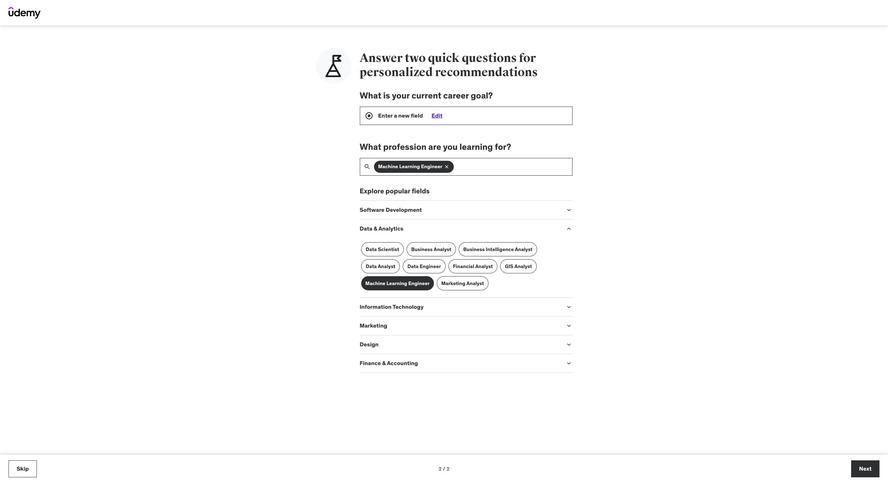 Task type: describe. For each thing, give the bounding box(es) containing it.
& for analytics
[[374, 225, 377, 232]]

1 vertical spatial learning
[[387, 281, 407, 287]]

enter a new field
[[378, 112, 423, 119]]

answer two quick questions for personalized recommendations
[[360, 51, 538, 80]]

software
[[360, 207, 385, 214]]

/
[[443, 466, 446, 473]]

3 small image from the top
[[566, 323, 573, 330]]

next button
[[852, 461, 880, 478]]

finance & accounting
[[360, 360, 418, 367]]

financial
[[453, 264, 475, 270]]

are
[[429, 141, 441, 152]]

design button
[[360, 341, 560, 349]]

edit button
[[432, 112, 443, 119]]

business for business analyst
[[411, 246, 433, 253]]

business intelligence analyst button
[[459, 243, 537, 257]]

what is your current career goal?
[[360, 90, 493, 101]]

gis analyst
[[505, 264, 532, 270]]

software development
[[360, 207, 422, 214]]

finance & accounting button
[[360, 360, 560, 367]]

2 vertical spatial engineer
[[408, 281, 430, 287]]

gis
[[505, 264, 514, 270]]

business analyst button
[[407, 243, 456, 257]]

gis analyst button
[[501, 260, 537, 274]]

marketing analyst
[[441, 281, 484, 287]]

data & analytics button
[[360, 225, 560, 233]]

Find a profession text field
[[374, 158, 572, 175]]

information
[[360, 304, 392, 311]]

0 vertical spatial machine learning engineer button
[[374, 161, 454, 173]]

for
[[519, 51, 536, 66]]

data for data analyst
[[366, 264, 377, 270]]

& for accounting
[[382, 360, 386, 367]]

two
[[405, 51, 426, 66]]

field
[[411, 112, 423, 119]]

data for data scientist
[[366, 246, 377, 253]]

1 vertical spatial machine
[[365, 281, 386, 287]]

analyst for financial analyst
[[476, 264, 493, 270]]

scientist
[[378, 246, 399, 253]]

you
[[443, 141, 458, 152]]

software development button
[[360, 207, 560, 214]]

0 vertical spatial machine
[[378, 164, 398, 170]]

what for what profession are you learning for?
[[360, 141, 381, 152]]

analyst for data analyst
[[378, 264, 396, 270]]

enter
[[378, 112, 393, 119]]

0 vertical spatial machine learning engineer
[[378, 164, 443, 170]]

questions
[[462, 51, 517, 66]]

marketing for marketing
[[360, 323, 387, 330]]

learning
[[460, 141, 493, 152]]

marketing button
[[360, 323, 560, 330]]

answer
[[360, 51, 403, 66]]

information technology button
[[360, 304, 560, 311]]

analyst for gis analyst
[[515, 264, 532, 270]]

2 2 from the left
[[447, 466, 450, 473]]

explore popular fields
[[360, 187, 430, 195]]

financial analyst
[[453, 264, 493, 270]]

information technology
[[360, 304, 424, 311]]

edit
[[432, 112, 443, 119]]

small image for development
[[566, 207, 573, 214]]

analyst for marketing analyst
[[467, 281, 484, 287]]

what for what is your current career goal?
[[360, 90, 381, 101]]

intelligence
[[486, 246, 514, 253]]

design
[[360, 341, 379, 348]]

submit search image
[[364, 163, 371, 170]]

analytics
[[379, 225, 404, 232]]

current
[[412, 90, 442, 101]]

next
[[860, 466, 872, 473]]

small image for technology
[[566, 304, 573, 311]]



Task type: locate. For each thing, give the bounding box(es) containing it.
1 vertical spatial engineer
[[420, 264, 441, 270]]

learning down data analyst button
[[387, 281, 407, 287]]

small image for &
[[566, 226, 573, 233]]

deselect image
[[444, 164, 450, 170]]

marketing down financial
[[441, 281, 466, 287]]

1 vertical spatial what
[[360, 141, 381, 152]]

2 vertical spatial small image
[[566, 360, 573, 368]]

1 horizontal spatial business
[[464, 246, 485, 253]]

marketing inside "button"
[[441, 281, 466, 287]]

machine
[[378, 164, 398, 170], [365, 281, 386, 287]]

data down software
[[360, 225, 373, 232]]

data & analytics
[[360, 225, 404, 232]]

0 horizontal spatial &
[[374, 225, 377, 232]]

your
[[392, 90, 410, 101]]

what
[[360, 90, 381, 101], [360, 141, 381, 152]]

1 horizontal spatial marketing
[[441, 281, 466, 287]]

2 vertical spatial small image
[[566, 323, 573, 330]]

0 vertical spatial what
[[360, 90, 381, 101]]

analyst
[[434, 246, 451, 253], [515, 246, 533, 253], [378, 264, 396, 270], [476, 264, 493, 270], [515, 264, 532, 270], [467, 281, 484, 287]]

recommendations
[[435, 65, 538, 80]]

analyst inside "financial analyst" button
[[476, 264, 493, 270]]

2 right /
[[447, 466, 450, 473]]

& left analytics
[[374, 225, 377, 232]]

1 vertical spatial machine learning engineer button
[[361, 277, 434, 291]]

development
[[386, 207, 422, 214]]

small image
[[566, 207, 573, 214], [566, 226, 573, 233], [566, 323, 573, 330]]

1 business from the left
[[411, 246, 433, 253]]

for?
[[495, 141, 511, 152]]

data inside data engineer button
[[408, 264, 419, 270]]

data analyst button
[[361, 260, 400, 274]]

1 vertical spatial small image
[[566, 342, 573, 349]]

& right finance
[[382, 360, 386, 367]]

analyst down "financial analyst" button
[[467, 281, 484, 287]]

machine down data analyst button
[[365, 281, 386, 287]]

2 left /
[[439, 466, 442, 473]]

2
[[439, 466, 442, 473], [447, 466, 450, 473]]

analyst right financial
[[476, 264, 493, 270]]

small image
[[566, 304, 573, 311], [566, 342, 573, 349], [566, 360, 573, 368]]

personalized
[[360, 65, 433, 80]]

data scientist
[[366, 246, 399, 253]]

1 small image from the top
[[566, 207, 573, 214]]

& inside dropdown button
[[374, 225, 377, 232]]

profession
[[383, 141, 427, 152]]

analyst for business analyst
[[434, 246, 451, 253]]

& inside "dropdown button"
[[382, 360, 386, 367]]

1 horizontal spatial &
[[382, 360, 386, 367]]

career
[[443, 90, 469, 101]]

analyst down scientist
[[378, 264, 396, 270]]

1 small image from the top
[[566, 304, 573, 311]]

2 / 2
[[439, 466, 450, 473]]

engineer down data engineer button
[[408, 281, 430, 287]]

what profession are you learning for?
[[360, 141, 511, 152]]

0 horizontal spatial marketing
[[360, 323, 387, 330]]

data engineer button
[[403, 260, 446, 274]]

a
[[394, 112, 397, 119]]

data analyst
[[366, 264, 396, 270]]

machine learning engineer down "profession"
[[378, 164, 443, 170]]

&
[[374, 225, 377, 232], [382, 360, 386, 367]]

analyst up gis analyst at the bottom right of page
[[515, 246, 533, 253]]

new
[[399, 112, 410, 119]]

0 vertical spatial small image
[[566, 207, 573, 214]]

1 what from the top
[[360, 90, 381, 101]]

0 vertical spatial learning
[[399, 164, 420, 170]]

data inside data analyst button
[[366, 264, 377, 270]]

data for data & analytics
[[360, 225, 373, 232]]

analyst inside "business analyst" button
[[434, 246, 451, 253]]

data engineer
[[408, 264, 441, 270]]

0 vertical spatial small image
[[566, 304, 573, 311]]

0 vertical spatial &
[[374, 225, 377, 232]]

2 small image from the top
[[566, 226, 573, 233]]

popular
[[386, 187, 410, 195]]

1 vertical spatial machine learning engineer
[[365, 281, 430, 287]]

machine right submit search icon
[[378, 164, 398, 170]]

skip
[[17, 466, 29, 473]]

engineer
[[421, 164, 443, 170], [420, 264, 441, 270], [408, 281, 430, 287]]

0 vertical spatial marketing
[[441, 281, 466, 287]]

analyst inside gis analyst button
[[515, 264, 532, 270]]

fields
[[412, 187, 430, 195]]

business
[[411, 246, 433, 253], [464, 246, 485, 253]]

finance
[[360, 360, 381, 367]]

business up data engineer
[[411, 246, 433, 253]]

marketing for marketing analyst
[[441, 281, 466, 287]]

machine learning engineer
[[378, 164, 443, 170], [365, 281, 430, 287]]

small image for &
[[566, 360, 573, 368]]

analyst inside marketing analyst "button"
[[467, 281, 484, 287]]

2 business from the left
[[464, 246, 485, 253]]

udemy image
[[9, 7, 41, 19]]

business for business intelligence analyst
[[464, 246, 485, 253]]

business analyst
[[411, 246, 451, 253]]

1 horizontal spatial 2
[[447, 466, 450, 473]]

learning
[[399, 164, 420, 170], [387, 281, 407, 287]]

marketing analyst button
[[437, 277, 489, 291]]

data down "business analyst" button at the bottom of the page
[[408, 264, 419, 270]]

1 vertical spatial &
[[382, 360, 386, 367]]

machine learning engineer button
[[374, 161, 454, 173], [361, 277, 434, 291]]

skip link
[[9, 461, 37, 478]]

engineer down "business analyst" button at the bottom of the page
[[420, 264, 441, 270]]

what up submit search icon
[[360, 141, 381, 152]]

data down data scientist button
[[366, 264, 377, 270]]

2 what from the top
[[360, 141, 381, 152]]

what left is
[[360, 90, 381, 101]]

machine learning engineer button down "profession"
[[374, 161, 454, 173]]

data for data engineer
[[408, 264, 419, 270]]

0 horizontal spatial business
[[411, 246, 433, 253]]

0 vertical spatial engineer
[[421, 164, 443, 170]]

accounting
[[387, 360, 418, 367]]

explore
[[360, 187, 384, 195]]

2 small image from the top
[[566, 342, 573, 349]]

technology
[[393, 304, 424, 311]]

learning down "profession"
[[399, 164, 420, 170]]

1 2 from the left
[[439, 466, 442, 473]]

1 vertical spatial marketing
[[360, 323, 387, 330]]

marketing inside dropdown button
[[360, 323, 387, 330]]

data inside data & analytics dropdown button
[[360, 225, 373, 232]]

data left scientist
[[366, 246, 377, 253]]

engineer inside button
[[420, 264, 441, 270]]

1 vertical spatial small image
[[566, 226, 573, 233]]

marketing
[[441, 281, 466, 287], [360, 323, 387, 330]]

analyst inside data analyst button
[[378, 264, 396, 270]]

business up financial analyst
[[464, 246, 485, 253]]

machine learning engineer down data analyst button
[[365, 281, 430, 287]]

0 horizontal spatial 2
[[439, 466, 442, 473]]

analyst up data engineer
[[434, 246, 451, 253]]

marketing down information
[[360, 323, 387, 330]]

engineer left deselect icon
[[421, 164, 443, 170]]

analyst right gis
[[515, 264, 532, 270]]

machine learning engineer button down data analyst button
[[361, 277, 434, 291]]

business intelligence analyst
[[464, 246, 533, 253]]

data scientist button
[[361, 243, 404, 257]]

analyst inside business intelligence analyst button
[[515, 246, 533, 253]]

quick
[[428, 51, 460, 66]]

financial analyst button
[[449, 260, 498, 274]]

goal?
[[471, 90, 493, 101]]

is
[[383, 90, 390, 101]]

data inside data scientist button
[[366, 246, 377, 253]]

data
[[360, 225, 373, 232], [366, 246, 377, 253], [366, 264, 377, 270], [408, 264, 419, 270]]

3 small image from the top
[[566, 360, 573, 368]]



Task type: vqa. For each thing, say whether or not it's contained in the screenshot.
the leftmost All
no



